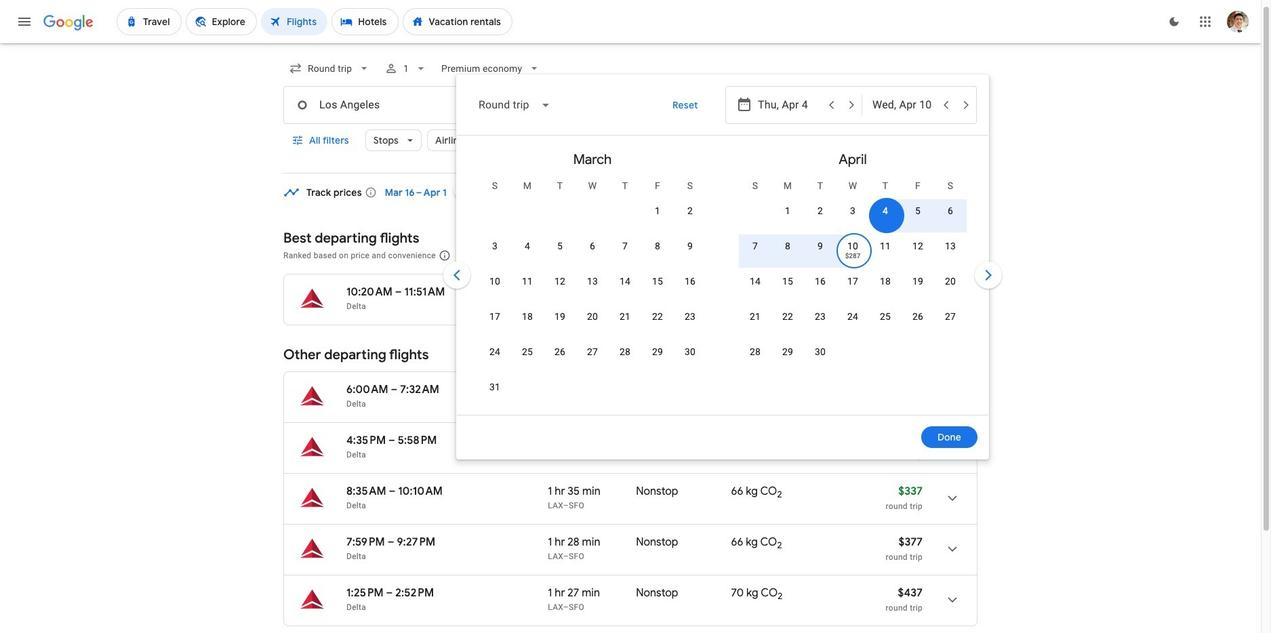 Task type: locate. For each thing, give the bounding box(es) containing it.
Arrival time: 10:10 AM. text field
[[398, 485, 443, 498]]

nonstop flight. element
[[636, 285, 678, 301], [636, 485, 678, 500], [636, 536, 678, 551], [636, 586, 678, 602]]

0 vertical spatial 327 us dollars text field
[[899, 285, 923, 299]]

next image
[[972, 259, 1005, 291]]

wed, apr 3 element
[[850, 204, 856, 218]]

mon, apr 15 element
[[782, 275, 793, 288]]

, 287 us dollars element
[[845, 253, 860, 260]]

tue, mar 5 element
[[557, 239, 563, 253]]

row up the wed, apr 17 "element"
[[739, 233, 967, 272]]

Arrival time: 5:58 PM. text field
[[398, 434, 437, 447]]

row group
[[462, 141, 723, 413], [723, 141, 983, 409]]

thu, mar 14 element
[[620, 275, 630, 288]]

sat, apr 20 element
[[945, 275, 956, 288]]

sat, apr 13 element
[[945, 239, 956, 253]]

wed, apr 10, return date. element
[[847, 239, 858, 253]]

Departure time: 10:20 AM. text field
[[346, 285, 392, 299]]

row
[[641, 193, 706, 237], [771, 193, 967, 237], [479, 233, 706, 272], [739, 233, 967, 272], [479, 268, 706, 307], [739, 268, 967, 307], [479, 304, 706, 342], [739, 304, 967, 342], [479, 339, 706, 378], [739, 339, 837, 378]]

total duration 1 hr 28 min. element
[[548, 536, 636, 551]]

wed, mar 13 element
[[587, 275, 598, 288]]

327 US dollars text field
[[899, 285, 923, 299], [899, 434, 923, 447]]

tue, apr 30 element
[[815, 345, 826, 359]]

1 nonstop flight. element from the top
[[636, 285, 678, 301]]

Departure text field
[[758, 87, 820, 123]]

2 327 us dollars text field from the top
[[899, 434, 923, 447]]

fri, mar 8 element
[[655, 239, 660, 253]]

None search field
[[283, 52, 1005, 460]]

main content
[[283, 175, 978, 633]]

Departure time: 4:35 PM. text field
[[346, 434, 386, 447]]

thu, mar 21 element
[[620, 310, 630, 323]]

grid
[[462, 141, 983, 423]]

wed, mar 27 element
[[587, 345, 598, 359]]

1 row group from the left
[[462, 141, 723, 413]]

leaves los angeles international airport at 8:35 am on saturday, march 16 and arrives at san francisco international airport at 10:10 am on saturday, march 16. element
[[346, 485, 443, 498]]

main menu image
[[16, 14, 33, 30]]

sat, mar 9 element
[[687, 239, 693, 253]]

fri, apr 12 element
[[912, 239, 923, 253]]

437 US dollars text field
[[898, 586, 923, 600]]

nonstop flight. element for total duration 1 hr 31 min. element in the top of the page
[[636, 285, 678, 301]]

sat, mar 23 element
[[685, 310, 696, 323]]

3 nonstop flight. element from the top
[[636, 536, 678, 551]]

Return text field
[[872, 87, 935, 123]]

find the best price region
[[283, 175, 978, 220]]

flight details. leaves los angeles international airport at 4:35 pm on saturday, march 16 and arrives at san francisco international airport at 5:58 pm on saturday, march 16. image
[[936, 431, 969, 464]]

nonstop flight. element for the total duration 1 hr 28 min. 'element'
[[636, 536, 678, 551]]

row up thu, apr 11 element
[[771, 193, 967, 237]]

1 vertical spatial 327 us dollars text field
[[899, 434, 923, 447]]

Return text field
[[872, 87, 935, 123]]

leaves los angeles international airport at 4:35 pm on saturday, march 16 and arrives at san francisco international airport at 5:58 pm on saturday, march 16. element
[[346, 434, 437, 447]]

2 nonstop flight. element from the top
[[636, 485, 678, 500]]

Arrival time: 7:32 AM. text field
[[400, 383, 439, 397]]

flight details. leaves los angeles international airport at 8:35 am on saturday, march 16 and arrives at san francisco international airport at 10:10 am on saturday, march 16. image
[[936, 482, 969, 515]]

thu, apr 18 element
[[880, 275, 891, 288]]

mon, apr 8 element
[[785, 239, 790, 253]]

2 row group from the left
[[723, 141, 983, 409]]

fri, apr 5 element
[[915, 204, 921, 218]]

Arrival time: 11:51 AM. text field
[[404, 285, 445, 299]]

mon, mar 18 element
[[522, 310, 533, 323]]

sat, mar 16 element
[[685, 275, 696, 288]]

nonstop flight. element for total duration 1 hr 27 min. element
[[636, 586, 678, 602]]

None text field
[[283, 86, 496, 124]]

327 us dollars text field up fri, apr 26 'element'
[[899, 285, 923, 299]]

Departure time: 7:59 PM. text field
[[346, 536, 385, 549]]

sat, apr 27 element
[[945, 310, 956, 323]]

tue, apr 9 element
[[818, 239, 823, 253]]

1 327 us dollars text field from the top
[[899, 285, 923, 299]]

flight details. leaves los angeles international airport at 7:59 pm on saturday, march 16 and arrives at san francisco international airport at 9:27 pm on saturday, march 16. image
[[936, 533, 969, 565]]

sat, apr 6 element
[[948, 204, 953, 218]]

thu, apr 25 element
[[880, 310, 891, 323]]

row up 'wed, mar 20' element
[[479, 268, 706, 307]]

fri, apr 26 element
[[912, 310, 923, 323]]

sat, mar 30 element
[[685, 345, 696, 359]]

tue, mar 12 element
[[554, 275, 565, 288]]

4 nonstop flight. element from the top
[[636, 586, 678, 602]]

total duration 1 hr 31 min. element
[[548, 285, 636, 301]]

327 us dollars text field left flight details. leaves los angeles international airport at 4:35 pm on saturday, march 16 and arrives at san francisco international airport at 5:58 pm on saturday, march 16. image
[[899, 434, 923, 447]]

None field
[[283, 56, 376, 81], [436, 56, 547, 81], [468, 89, 562, 121], [283, 56, 376, 81], [436, 56, 547, 81], [468, 89, 562, 121]]

row down 'wed, mar 20' element
[[479, 339, 706, 378]]

sun, apr 21 element
[[750, 310, 761, 323]]



Task type: vqa. For each thing, say whether or not it's contained in the screenshot.
usual
no



Task type: describe. For each thing, give the bounding box(es) containing it.
Departure time: 6:00 AM. text field
[[346, 383, 388, 397]]

mon, mar 25 element
[[522, 345, 533, 359]]

mon, apr 22 element
[[782, 310, 793, 323]]

tue, apr 2 element
[[818, 204, 823, 218]]

mon, apr 1 element
[[785, 204, 790, 218]]

337 US dollars text field
[[898, 485, 923, 498]]

row up wed, apr 24 element
[[739, 268, 967, 307]]

sun, mar 31 element
[[489, 380, 500, 394]]

mon, mar 4 element
[[525, 239, 530, 253]]

sun, apr 28 element
[[750, 345, 761, 359]]

wed, mar 20 element
[[587, 310, 598, 323]]

leaves los angeles international airport at 10:20 am on saturday, march 16 and arrives at san francisco international airport at 11:51 am on saturday, march 16. element
[[346, 285, 445, 299]]

fri, apr 19 element
[[912, 275, 923, 288]]

leaves los angeles international airport at 1:25 pm on saturday, march 16 and arrives at san francisco international airport at 2:52 pm on saturday, march 16. element
[[346, 586, 434, 600]]

327 us dollars text field for leaves los angeles international airport at 10:20 am on saturday, march 16 and arrives at san francisco international airport at 11:51 am on saturday, march 16. element
[[899, 285, 923, 299]]

sat, mar 2 element
[[687, 204, 693, 218]]

Arrival time: 9:27 PM. text field
[[397, 536, 435, 549]]

row up "wed, mar 13" element at left top
[[479, 233, 706, 272]]

wed, apr 17 element
[[847, 275, 858, 288]]

fri, mar 15 element
[[652, 275, 663, 288]]

sun, apr 14 element
[[750, 275, 761, 288]]

change appearance image
[[1158, 5, 1190, 38]]

row up 'sat, mar 9' element
[[641, 193, 706, 237]]

flight details. leaves los angeles international airport at 1:25 pm on saturday, march 16 and arrives at san francisco international airport at 2:52 pm on saturday, march 16. image
[[936, 584, 969, 616]]

learn more about tracked prices image
[[365, 186, 377, 199]]

tue, apr 16 element
[[815, 275, 826, 288]]

row down mon, apr 22 element
[[739, 339, 837, 378]]

mon, mar 11 element
[[522, 275, 533, 288]]

swap origin and destination. image
[[491, 97, 507, 113]]

sun, mar 24 element
[[489, 345, 500, 359]]

learn more about ranking image
[[439, 249, 451, 262]]

Departure time: 8:35 AM. text field
[[346, 485, 386, 498]]

tue, apr 23 element
[[815, 310, 826, 323]]

total duration 1 hr 35 min. element
[[548, 485, 636, 500]]

sun, apr 7 element
[[752, 239, 758, 253]]

fri, mar 22 element
[[652, 310, 663, 323]]

previous image
[[441, 259, 473, 291]]

327 us dollars text field for leaves los angeles international airport at 4:35 pm on saturday, march 16 and arrives at san francisco international airport at 5:58 pm on saturday, march 16. element
[[899, 434, 923, 447]]

thu, apr 4, departure date. element
[[883, 204, 888, 218]]

377 US dollars text field
[[899, 536, 923, 549]]

sun, mar 17 element
[[489, 310, 500, 323]]

leaves los angeles international airport at 6:00 am on saturday, march 16 and arrives at san francisco international airport at 7:32 am on saturday, march 16. element
[[346, 383, 439, 397]]

tue, mar 19 element
[[554, 310, 565, 323]]

Departure text field
[[758, 87, 820, 123]]

leaves los angeles international airport at 7:59 pm on saturday, march 16 and arrives at san francisco international airport at 9:27 pm on saturday, march 16. element
[[346, 536, 435, 549]]

fri, mar 29 element
[[652, 345, 663, 359]]

wed, apr 24 element
[[847, 310, 858, 323]]

row down the wed, apr 17 "element"
[[739, 304, 967, 342]]

sun, mar 10 element
[[489, 275, 500, 288]]

total duration 1 hr 27 min. element
[[548, 586, 636, 602]]

wed, mar 6 element
[[590, 239, 595, 253]]

sun, mar 3 element
[[492, 239, 498, 253]]

thu, mar 28 element
[[620, 345, 630, 359]]

Arrival time: 2:52 PM. text field
[[395, 586, 434, 600]]

Departure time: 1:25 PM. text field
[[346, 586, 384, 600]]

fri, mar 1 element
[[655, 204, 660, 218]]

thu, mar 7 element
[[622, 239, 628, 253]]

row up wed, mar 27 element
[[479, 304, 706, 342]]

nonstop flight. element for the total duration 1 hr 35 min. element
[[636, 485, 678, 500]]

thu, apr 11 element
[[880, 239, 891, 253]]

tue, mar 26 element
[[554, 345, 565, 359]]

mon, apr 29 element
[[782, 345, 793, 359]]



